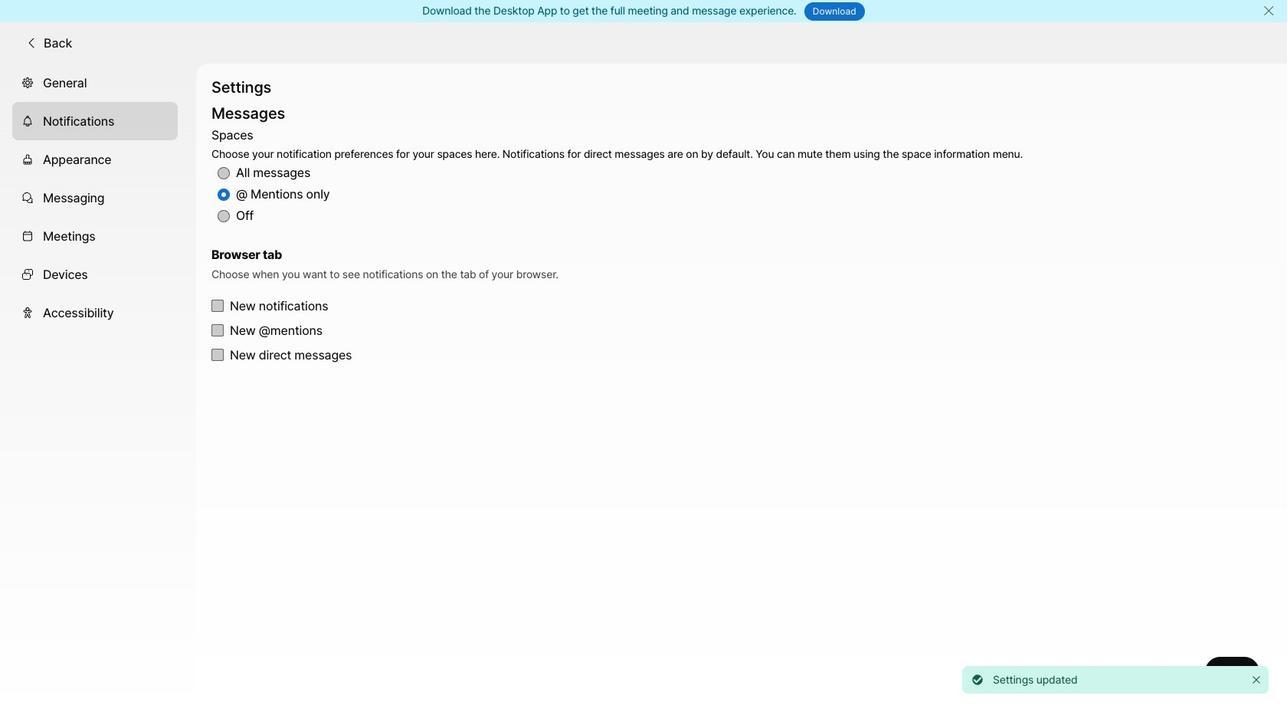 Task type: locate. For each thing, give the bounding box(es) containing it.
devices tab
[[12, 255, 178, 293]]

settings navigation
[[0, 63, 196, 712]]

option group
[[212, 125, 1024, 227]]

Off radio
[[218, 210, 230, 222]]

alert
[[957, 660, 1276, 700]]

accessibility tab
[[12, 293, 178, 332]]

cancel_16 image
[[1263, 5, 1275, 17]]

notifications tab
[[12, 102, 178, 140]]



Task type: describe. For each thing, give the bounding box(es) containing it.
@ Mentions only radio
[[218, 189, 230, 201]]

meetings tab
[[12, 217, 178, 255]]

All messages radio
[[218, 167, 230, 179]]

messaging tab
[[12, 178, 178, 217]]

general tab
[[12, 63, 178, 102]]

appearance tab
[[12, 140, 178, 178]]



Task type: vqa. For each thing, say whether or not it's contained in the screenshot.
'Cancel_16' icon
yes



